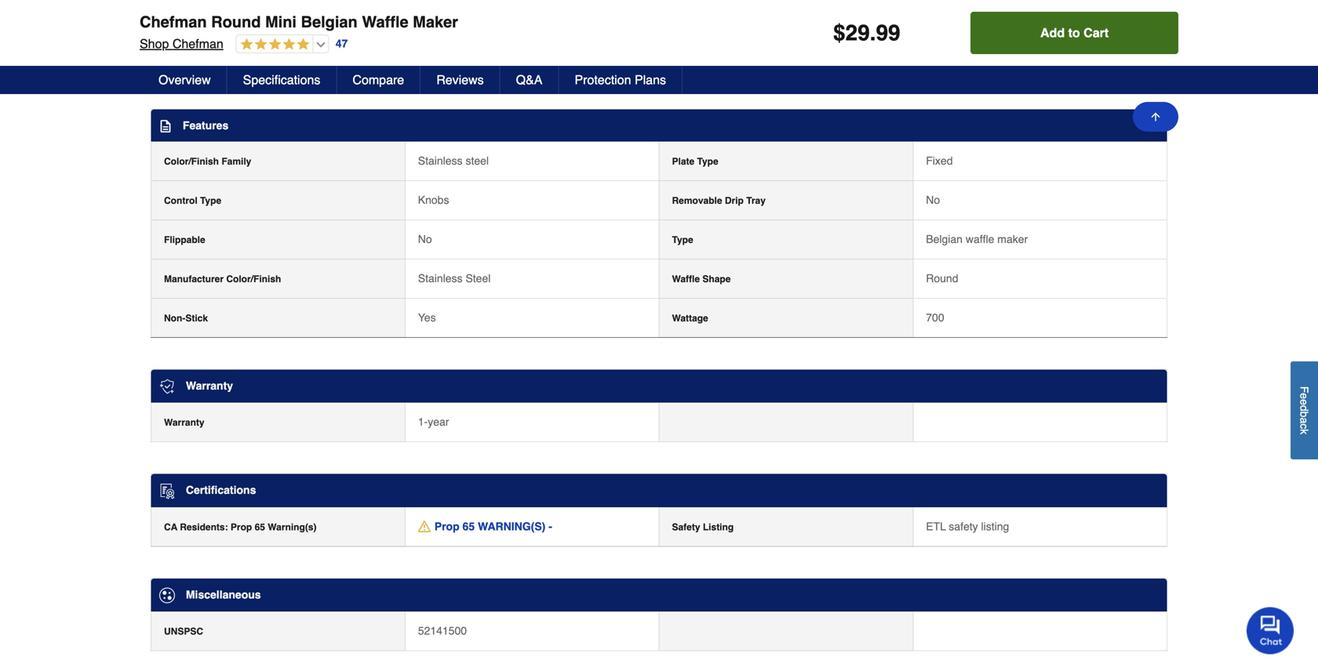 Task type: describe. For each thing, give the bounding box(es) containing it.
steel
[[466, 272, 491, 285]]

tray
[[746, 195, 766, 206]]

ca
[[164, 522, 177, 533]]

add
[[1041, 26, 1065, 40]]

miscellaneous
[[186, 589, 261, 601]]

0 horizontal spatial prop
[[231, 522, 252, 533]]

assembled for 3.43
[[164, 52, 214, 63]]

stainless steel
[[418, 154, 489, 167]]

assembled weight (lbs.)
[[164, 52, 273, 63]]

q&a
[[516, 73, 543, 87]]

non-stick
[[164, 313, 208, 324]]

to
[[1068, 26, 1080, 40]]

0 vertical spatial warranty
[[186, 380, 233, 392]]

removable drip tray
[[672, 195, 766, 206]]

overview button
[[143, 66, 227, 94]]

color/finish family
[[164, 156, 251, 167]]

$ 29 . 99
[[833, 20, 901, 46]]

steel
[[466, 154, 489, 167]]

99
[[876, 20, 901, 46]]

prop65 warning image
[[418, 521, 431, 533]]

ca residents: prop 65 warning(s)
[[164, 522, 317, 533]]

1 horizontal spatial prop
[[435, 521, 460, 533]]

stick
[[185, 313, 208, 324]]

height
[[217, 13, 246, 24]]

etl
[[926, 521, 946, 533]]

type for control type
[[200, 195, 221, 206]]

4.8 stars image
[[237, 38, 310, 52]]

control
[[164, 195, 197, 206]]

0 vertical spatial chefman
[[140, 13, 207, 31]]

safety
[[949, 521, 978, 533]]

fixed
[[926, 154, 953, 167]]

year
[[428, 416, 449, 429]]

prop 65 warning(s) - link
[[418, 519, 552, 535]]

shape
[[703, 274, 731, 285]]

chat invite button image
[[1247, 607, 1295, 655]]

1-
[[418, 416, 428, 429]]

certifications
[[186, 484, 256, 497]]

29
[[846, 20, 870, 46]]

reviews
[[436, 73, 484, 87]]

protection plans
[[575, 73, 666, 87]]

stainless steel
[[418, 272, 491, 285]]

flippable
[[164, 234, 205, 245]]

yes
[[418, 311, 436, 324]]

control type
[[164, 195, 221, 206]]

weight
[[217, 52, 248, 63]]

$
[[833, 20, 846, 46]]

add to cart button
[[971, 12, 1179, 54]]

q&a button
[[500, 66, 559, 94]]

warning(s)
[[478, 521, 546, 533]]

of
[[694, 52, 702, 63]]

size of waffle
[[672, 52, 733, 63]]

cart
[[1084, 26, 1109, 40]]

residents:
[[180, 522, 228, 533]]

manufacturer
[[164, 274, 224, 285]]

(lbs.)
[[251, 52, 273, 63]]

1 vertical spatial warranty
[[164, 418, 204, 429]]

belgian waffle maker
[[926, 233, 1028, 245]]

compare
[[353, 73, 404, 87]]

stainless for stainless steel
[[418, 154, 463, 167]]

type for plate type
[[697, 156, 719, 167]]

65 inside the prop 65 warning(s) - link
[[463, 521, 475, 533]]

0 horizontal spatial waffle
[[362, 13, 409, 31]]

2 vertical spatial type
[[672, 234, 693, 245]]

1 vertical spatial belgian
[[926, 233, 963, 245]]

1 horizontal spatial no
[[926, 194, 940, 206]]

1 horizontal spatial waffle
[[672, 274, 700, 285]]

0 horizontal spatial 65
[[255, 522, 265, 533]]

4
[[418, 12, 424, 24]]

1 vertical spatial chefman
[[172, 36, 223, 51]]

3.43
[[418, 51, 439, 63]]

maker
[[413, 13, 458, 31]]

protection plans button
[[559, 66, 683, 94]]

manufacturer color/finish
[[164, 274, 281, 285]]

specifications
[[243, 73, 320, 87]]

waffle
[[966, 233, 995, 245]]

notes image
[[159, 120, 172, 133]]

.
[[870, 20, 876, 46]]

700
[[926, 311, 945, 324]]

k
[[1298, 430, 1311, 435]]

1 vertical spatial color/finish
[[226, 274, 281, 285]]

shop
[[140, 36, 169, 51]]

listing
[[981, 521, 1009, 533]]

knobs
[[418, 194, 449, 206]]

1-year
[[418, 416, 449, 429]]

drip
[[725, 195, 744, 206]]

plate
[[672, 156, 695, 167]]



Task type: vqa. For each thing, say whether or not it's contained in the screenshot.
Lowe's in the 'button'
no



Task type: locate. For each thing, give the bounding box(es) containing it.
1 e from the top
[[1298, 394, 1311, 400]]

chefman
[[140, 13, 207, 31], [172, 36, 223, 51]]

assembled up shop chefman on the top
[[164, 13, 214, 24]]

1 horizontal spatial 65
[[463, 521, 475, 533]]

52141500
[[418, 625, 467, 638]]

65 left warning(s)
[[255, 522, 265, 533]]

0 vertical spatial no
[[926, 194, 940, 206]]

shop chefman
[[140, 36, 223, 51]]

1 vertical spatial no
[[418, 233, 432, 245]]

prop 65 warning(s) -
[[435, 521, 552, 533]]

1 vertical spatial stainless
[[418, 272, 463, 285]]

unspsc
[[164, 627, 203, 638]]

2 vertical spatial waffle
[[672, 274, 700, 285]]

f
[[1298, 387, 1311, 394]]

(inches)
[[249, 13, 285, 24]]

1 vertical spatial type
[[200, 195, 221, 206]]

protection
[[575, 73, 631, 87]]

0 vertical spatial assembled
[[164, 13, 214, 24]]

assembled height (inches)
[[164, 13, 285, 24]]

1 horizontal spatial mini
[[926, 51, 946, 63]]

a
[[1298, 418, 1311, 424]]

color/finish right manufacturer
[[226, 274, 281, 285]]

1 vertical spatial mini
[[926, 51, 946, 63]]

2 assembled from the top
[[164, 52, 214, 63]]

b
[[1298, 412, 1311, 418]]

47
[[336, 37, 348, 50]]

no down knobs
[[418, 233, 432, 245]]

etl safety listing
[[926, 521, 1009, 533]]

safety
[[672, 522, 700, 533]]

waffle shape
[[672, 274, 731, 285]]

removable
[[672, 195, 722, 206]]

listing
[[703, 522, 734, 533]]

type down the removable
[[672, 234, 693, 245]]

overview
[[159, 73, 211, 87]]

chefman up shop chefman on the top
[[140, 13, 207, 31]]

wattage
[[672, 313, 708, 324]]

color/finish
[[164, 156, 219, 167], [226, 274, 281, 285]]

no
[[926, 194, 940, 206], [418, 233, 432, 245]]

65 left 'warning(s)' on the left bottom
[[463, 521, 475, 533]]

f e e d b a c k button
[[1291, 362, 1318, 460]]

prop right residents:
[[231, 522, 252, 533]]

0 vertical spatial round
[[211, 13, 261, 31]]

2 horizontal spatial waffle
[[705, 52, 733, 63]]

chefman round mini belgian waffle maker
[[140, 13, 458, 31]]

round up weight in the left top of the page
[[211, 13, 261, 31]]

1 vertical spatial round
[[926, 272, 959, 285]]

0 vertical spatial stainless
[[418, 154, 463, 167]]

compare button
[[337, 66, 421, 94]]

1 assembled from the top
[[164, 13, 214, 24]]

features
[[183, 119, 229, 132]]

add to cart
[[1041, 26, 1109, 40]]

stainless for stainless steel
[[418, 272, 463, 285]]

belgian left waffle
[[926, 233, 963, 245]]

reviews button
[[421, 66, 500, 94]]

no down fixed at the top of the page
[[926, 194, 940, 206]]

specifications button
[[227, 66, 337, 94]]

e
[[1298, 394, 1311, 400], [1298, 400, 1311, 406]]

assembled for 4
[[164, 13, 214, 24]]

0 horizontal spatial mini
[[265, 13, 297, 31]]

assembled
[[164, 13, 214, 24], [164, 52, 214, 63]]

0 horizontal spatial no
[[418, 233, 432, 245]]

c
[[1298, 424, 1311, 430]]

chefman up assembled weight (lbs.)
[[172, 36, 223, 51]]

belgian up 47
[[301, 13, 358, 31]]

size
[[672, 52, 691, 63]]

non-
[[164, 313, 185, 324]]

1 horizontal spatial color/finish
[[226, 274, 281, 285]]

arrow up image
[[1150, 111, 1162, 123]]

0 horizontal spatial round
[[211, 13, 261, 31]]

0 vertical spatial type
[[697, 156, 719, 167]]

1 horizontal spatial belgian
[[926, 233, 963, 245]]

e up d at the right bottom
[[1298, 394, 1311, 400]]

prop
[[435, 521, 460, 533], [231, 522, 252, 533]]

0 horizontal spatial type
[[200, 195, 221, 206]]

type
[[697, 156, 719, 167], [200, 195, 221, 206], [672, 234, 693, 245]]

f e e d b a c k
[[1298, 387, 1311, 435]]

0 vertical spatial belgian
[[301, 13, 358, 31]]

type right plate
[[697, 156, 719, 167]]

assembled down shop chefman on the top
[[164, 52, 214, 63]]

-
[[549, 521, 552, 533]]

prop right prop65 warning image
[[435, 521, 460, 533]]

2 horizontal spatial type
[[697, 156, 719, 167]]

0 vertical spatial mini
[[265, 13, 297, 31]]

2 e from the top
[[1298, 400, 1311, 406]]

0 vertical spatial waffle
[[362, 13, 409, 31]]

waffle left 4
[[362, 13, 409, 31]]

family
[[222, 156, 251, 167]]

safety listing
[[672, 522, 734, 533]]

e up b
[[1298, 400, 1311, 406]]

warranty up certifications
[[164, 418, 204, 429]]

waffle right of
[[705, 52, 733, 63]]

warranty
[[186, 380, 233, 392], [164, 418, 204, 429]]

1 vertical spatial waffle
[[705, 52, 733, 63]]

1 stainless from the top
[[418, 154, 463, 167]]

stainless
[[418, 154, 463, 167], [418, 272, 463, 285]]

round
[[211, 13, 261, 31], [926, 272, 959, 285]]

1 horizontal spatial type
[[672, 234, 693, 245]]

warranty down 'stick'
[[186, 380, 233, 392]]

1 horizontal spatial round
[[926, 272, 959, 285]]

0 horizontal spatial color/finish
[[164, 156, 219, 167]]

waffle left the shape
[[672, 274, 700, 285]]

maker
[[998, 233, 1028, 245]]

2 stainless from the top
[[418, 272, 463, 285]]

1 vertical spatial assembled
[[164, 52, 214, 63]]

d
[[1298, 406, 1311, 412]]

0 vertical spatial color/finish
[[164, 156, 219, 167]]

plans
[[635, 73, 666, 87]]

color/finish down features
[[164, 156, 219, 167]]

warning(s)
[[268, 522, 317, 533]]

belgian
[[301, 13, 358, 31], [926, 233, 963, 245]]

0 horizontal spatial belgian
[[301, 13, 358, 31]]

plate type
[[672, 156, 719, 167]]

waffle
[[362, 13, 409, 31], [705, 52, 733, 63], [672, 274, 700, 285]]

round up '700'
[[926, 272, 959, 285]]

type right control
[[200, 195, 221, 206]]



